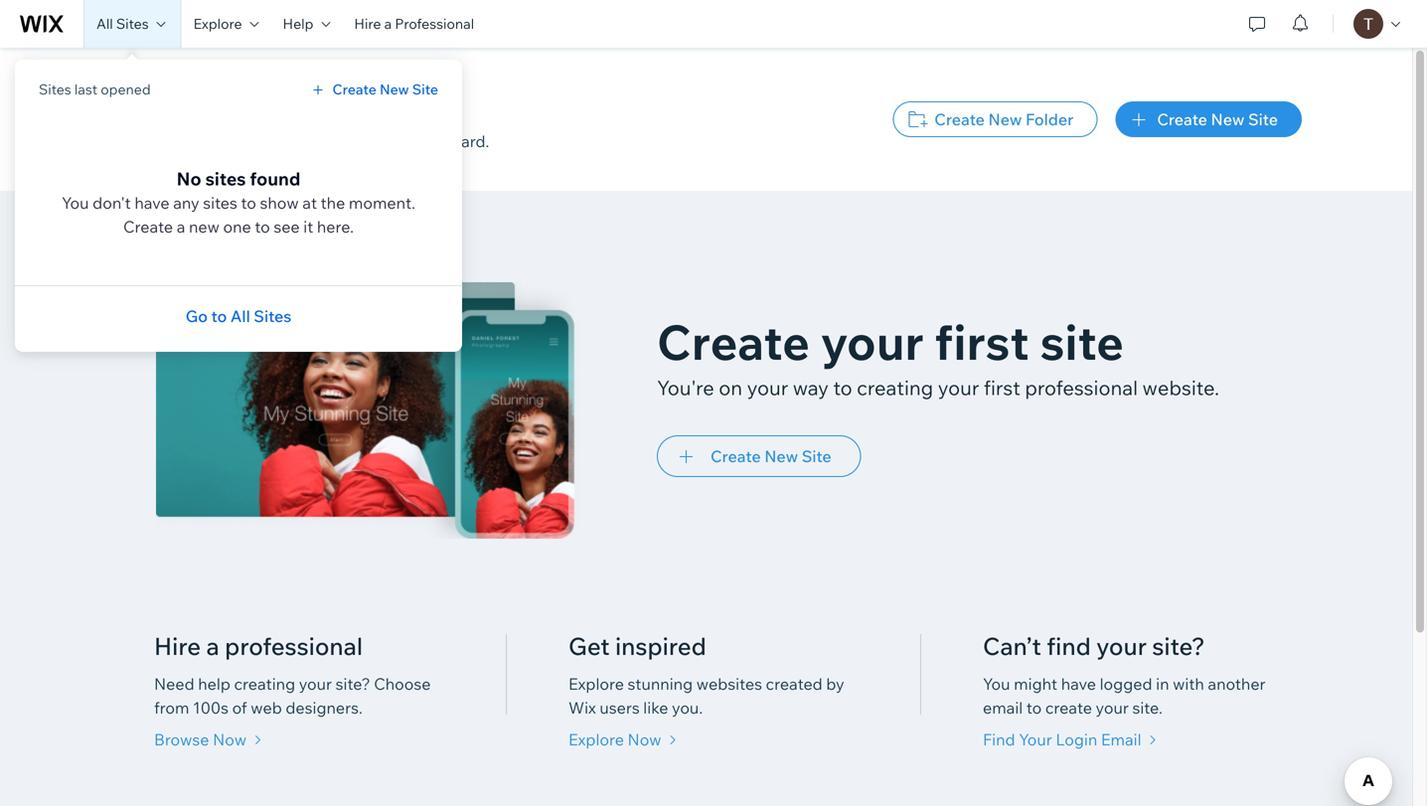 Task type: describe. For each thing, give the bounding box(es) containing it.
1 vertical spatial sites
[[203, 193, 238, 213]]

logged
[[1100, 674, 1153, 694]]

browse
[[154, 730, 209, 750]]

web
[[251, 698, 282, 718]]

help
[[198, 674, 231, 694]]

open
[[343, 131, 381, 151]]

1 horizontal spatial all
[[231, 306, 250, 326]]

on
[[719, 375, 743, 400]]

need help creating your site? choose from 100s of web designers.
[[154, 674, 431, 718]]

sites select a site to edit, view and open its dashboard.
[[125, 81, 490, 151]]

inspired
[[615, 631, 707, 661]]

at
[[302, 193, 317, 213]]

have inside "no sites found you don't have any sites to show at the moment. create a new one to see it here."
[[135, 193, 170, 213]]

can't
[[983, 631, 1042, 661]]

explore for explore now
[[569, 730, 624, 750]]

site? inside need help creating your site? choose from 100s of web designers.
[[336, 674, 370, 694]]

create new folder
[[935, 109, 1074, 129]]

explore stunning websites created by wix users like you.
[[569, 674, 845, 718]]

websites
[[697, 674, 763, 694]]

to left "see"
[[255, 217, 270, 237]]

with
[[1173, 674, 1205, 694]]

explore for explore stunning websites created by wix users like you.
[[569, 674, 624, 694]]

wix
[[569, 698, 596, 718]]

hire a professional
[[354, 15, 474, 32]]

professional
[[395, 15, 474, 32]]

stunning
[[628, 674, 693, 694]]

1 horizontal spatial create new site
[[711, 446, 832, 466]]

browse now
[[154, 730, 247, 750]]

one
[[223, 217, 251, 237]]

explore for explore
[[193, 15, 242, 32]]

get
[[569, 631, 610, 661]]

like
[[644, 698, 669, 718]]

it
[[303, 217, 313, 237]]

by
[[827, 674, 845, 694]]

0 vertical spatial sites
[[205, 168, 246, 190]]

1 vertical spatial first
[[984, 375, 1021, 400]]

create new folder button
[[893, 101, 1098, 137]]

hire for hire a professional
[[354, 15, 381, 32]]

hire a professional link
[[342, 0, 486, 48]]

website.
[[1143, 375, 1220, 400]]

sites last opened
[[39, 81, 151, 98]]

a left professional
[[384, 15, 392, 32]]

designers.
[[286, 698, 363, 718]]

to right go
[[211, 306, 227, 326]]

choose
[[374, 674, 431, 694]]

created
[[766, 674, 823, 694]]

sites right go
[[254, 306, 292, 326]]

0 horizontal spatial professional
[[225, 631, 363, 661]]

you're
[[657, 375, 715, 400]]

0 horizontal spatial site
[[412, 81, 438, 98]]

creating inside create your first site you're on your way to creating your first professional website.
[[857, 375, 934, 400]]

you might have logged in with another email to create your site.
[[983, 674, 1266, 718]]

moment.
[[349, 193, 416, 213]]

create inside create your first site you're on your way to creating your first professional website.
[[657, 312, 810, 372]]

0 vertical spatial site?
[[1153, 631, 1206, 661]]

find your login email
[[983, 730, 1142, 750]]

creating inside need help creating your site? choose from 100s of web designers.
[[234, 674, 295, 694]]

a inside "no sites found you don't have any sites to show at the moment. create a new one to see it here."
[[177, 217, 185, 237]]

the
[[321, 193, 345, 213]]

now for a
[[213, 730, 247, 750]]

create inside "no sites found you don't have any sites to show at the moment. create a new one to see it here."
[[123, 217, 173, 237]]

go to all sites
[[186, 306, 292, 326]]

folder
[[1026, 109, 1074, 129]]

dashboard.
[[406, 131, 490, 151]]

show
[[260, 193, 299, 213]]

your inside you might have logged in with another email to create your site.
[[1096, 698, 1129, 718]]

now for inspired
[[628, 730, 662, 750]]

any
[[173, 193, 199, 213]]

1 horizontal spatial create new site button
[[657, 435, 862, 477]]

in
[[1156, 674, 1170, 694]]

to inside create your first site you're on your way to creating your first professional website.
[[834, 375, 853, 400]]

create your first site you're on your way to creating your first professional website.
[[657, 312, 1220, 400]]

hire for hire a professional
[[154, 631, 201, 661]]



Task type: vqa. For each thing, say whether or not it's contained in the screenshot.
show
yes



Task type: locate. For each thing, give the bounding box(es) containing it.
sites
[[205, 168, 246, 190], [203, 193, 238, 213]]

1 vertical spatial all
[[231, 306, 250, 326]]

go to all sites link
[[186, 304, 292, 328]]

1 vertical spatial create new site
[[1158, 109, 1279, 129]]

last
[[74, 81, 98, 98]]

1 vertical spatial you
[[983, 674, 1011, 694]]

first
[[935, 312, 1030, 372], [984, 375, 1021, 400]]

sites right no
[[205, 168, 246, 190]]

new
[[380, 81, 409, 98], [989, 109, 1022, 129], [1211, 109, 1245, 129], [765, 446, 798, 466]]

create
[[333, 81, 377, 98], [935, 109, 985, 129], [1158, 109, 1208, 129], [123, 217, 173, 237], [657, 312, 810, 372], [711, 446, 761, 466]]

a right select
[[176, 131, 185, 151]]

create
[[1046, 698, 1093, 718]]

help
[[283, 15, 314, 32]]

to down might
[[1027, 698, 1042, 718]]

1 vertical spatial professional
[[225, 631, 363, 661]]

site.
[[1133, 698, 1163, 718]]

edit,
[[237, 131, 270, 151]]

all
[[96, 15, 113, 32], [231, 306, 250, 326]]

0 vertical spatial site
[[188, 131, 215, 151]]

see
[[274, 217, 300, 237]]

to inside you might have logged in with another email to create your site.
[[1027, 698, 1042, 718]]

all up "sites last opened"
[[96, 15, 113, 32]]

get inspired
[[569, 631, 707, 661]]

can't find your site?
[[983, 631, 1206, 661]]

0 horizontal spatial create new site
[[333, 81, 438, 98]]

site inside create your first site you're on your way to creating your first professional website.
[[1041, 312, 1125, 372]]

login
[[1056, 730, 1098, 750]]

create inside button
[[935, 109, 985, 129]]

2 horizontal spatial site
[[1249, 109, 1279, 129]]

explore inside explore stunning websites created by wix users like you.
[[569, 674, 624, 694]]

to inside sites select a site to edit, view and open its dashboard.
[[219, 131, 234, 151]]

explore up wix
[[569, 674, 624, 694]]

site? up the with
[[1153, 631, 1206, 661]]

to right way
[[834, 375, 853, 400]]

email
[[1101, 730, 1142, 750]]

have
[[135, 193, 170, 213], [1062, 674, 1097, 694]]

find
[[983, 730, 1016, 750]]

new inside create new folder button
[[989, 109, 1022, 129]]

hire
[[354, 15, 381, 32], [154, 631, 201, 661]]

1 vertical spatial site?
[[336, 674, 370, 694]]

2 vertical spatial site
[[802, 446, 832, 466]]

to left edit,
[[219, 131, 234, 151]]

opened
[[101, 81, 151, 98]]

site
[[188, 131, 215, 151], [1041, 312, 1125, 372]]

2 horizontal spatial create new site button
[[1116, 101, 1302, 137]]

2 vertical spatial explore
[[569, 730, 624, 750]]

sites
[[116, 15, 149, 32], [39, 81, 71, 98], [125, 81, 212, 126], [254, 306, 292, 326]]

hire inside hire a professional link
[[354, 15, 381, 32]]

to up one
[[241, 193, 256, 213]]

go
[[186, 306, 208, 326]]

create new site
[[333, 81, 438, 98], [1158, 109, 1279, 129], [711, 446, 832, 466]]

0 horizontal spatial create new site button
[[309, 81, 438, 98]]

hire a professional
[[154, 631, 363, 661]]

0 vertical spatial create new site
[[333, 81, 438, 98]]

its
[[385, 131, 402, 151]]

a up help
[[206, 631, 219, 661]]

2 now from the left
[[628, 730, 662, 750]]

might
[[1014, 674, 1058, 694]]

100s
[[193, 698, 229, 718]]

sites up select
[[125, 81, 212, 126]]

now
[[213, 730, 247, 750], [628, 730, 662, 750]]

1 horizontal spatial site
[[1041, 312, 1125, 372]]

of
[[232, 698, 247, 718]]

all sites
[[96, 15, 149, 32]]

users
[[600, 698, 640, 718]]

create your first site image
[[156, 282, 585, 539]]

way
[[793, 375, 829, 400]]

you inside "no sites found you don't have any sites to show at the moment. create a new one to see it here."
[[62, 193, 89, 213]]

sites up opened
[[116, 15, 149, 32]]

found
[[250, 168, 301, 190]]

creating up the web at the bottom of page
[[234, 674, 295, 694]]

explore
[[193, 15, 242, 32], [569, 674, 624, 694], [569, 730, 624, 750]]

find
[[1047, 631, 1091, 661]]

1 vertical spatial site
[[1041, 312, 1125, 372]]

a inside sites select a site to edit, view and open its dashboard.
[[176, 131, 185, 151]]

1 vertical spatial hire
[[154, 631, 201, 661]]

no
[[177, 168, 201, 190]]

sites left last
[[39, 81, 71, 98]]

1 horizontal spatial site?
[[1153, 631, 1206, 661]]

from
[[154, 698, 189, 718]]

explore now
[[569, 730, 662, 750]]

2 horizontal spatial create new site
[[1158, 109, 1279, 129]]

explore left 'help'
[[193, 15, 242, 32]]

1 horizontal spatial creating
[[857, 375, 934, 400]]

create new site button
[[309, 81, 438, 98], [1116, 101, 1302, 137], [657, 435, 862, 477]]

0 vertical spatial first
[[935, 312, 1030, 372]]

0 vertical spatial you
[[62, 193, 89, 213]]

another
[[1208, 674, 1266, 694]]

your inside need help creating your site? choose from 100s of web designers.
[[299, 674, 332, 694]]

no sites found you don't have any sites to show at the moment. create a new one to see it here.
[[62, 168, 416, 237]]

1 now from the left
[[213, 730, 247, 750]]

0 vertical spatial all
[[96, 15, 113, 32]]

1 horizontal spatial hire
[[354, 15, 381, 32]]

to
[[219, 131, 234, 151], [241, 193, 256, 213], [255, 217, 270, 237], [211, 306, 227, 326], [834, 375, 853, 400], [1027, 698, 1042, 718]]

creating right way
[[857, 375, 934, 400]]

email
[[983, 698, 1023, 718]]

1 horizontal spatial have
[[1062, 674, 1097, 694]]

now down of on the bottom of page
[[213, 730, 247, 750]]

all right go
[[231, 306, 250, 326]]

new
[[189, 217, 220, 237]]

professional inside create your first site you're on your way to creating your first professional website.
[[1025, 375, 1138, 400]]

1 vertical spatial explore
[[569, 674, 624, 694]]

2 vertical spatial create new site button
[[657, 435, 862, 477]]

need
[[154, 674, 195, 694]]

and
[[311, 131, 339, 151]]

0 horizontal spatial now
[[213, 730, 247, 750]]

creating
[[857, 375, 934, 400], [234, 674, 295, 694]]

have up create
[[1062, 674, 1097, 694]]

site for first
[[1041, 312, 1125, 372]]

1 vertical spatial create new site button
[[1116, 101, 1302, 137]]

have inside you might have logged in with another email to create your site.
[[1062, 674, 1097, 694]]

site?
[[1153, 631, 1206, 661], [336, 674, 370, 694]]

view
[[274, 131, 308, 151]]

hire up need
[[154, 631, 201, 661]]

2 vertical spatial create new site
[[711, 446, 832, 466]]

1 horizontal spatial professional
[[1025, 375, 1138, 400]]

sites inside sites select a site to edit, view and open its dashboard.
[[125, 81, 212, 126]]

site? up designers.
[[336, 674, 370, 694]]

site for a
[[188, 131, 215, 151]]

0 vertical spatial create new site button
[[309, 81, 438, 98]]

0 horizontal spatial site?
[[336, 674, 370, 694]]

here.
[[317, 217, 354, 237]]

you inside you might have logged in with another email to create your site.
[[983, 674, 1011, 694]]

1 horizontal spatial you
[[983, 674, 1011, 694]]

site inside sites select a site to edit, view and open its dashboard.
[[188, 131, 215, 151]]

0 vertical spatial site
[[412, 81, 438, 98]]

1 horizontal spatial site
[[802, 446, 832, 466]]

don't
[[93, 193, 131, 213]]

0 horizontal spatial have
[[135, 193, 170, 213]]

select
[[125, 131, 173, 151]]

0 vertical spatial have
[[135, 193, 170, 213]]

0 horizontal spatial you
[[62, 193, 89, 213]]

0 vertical spatial explore
[[193, 15, 242, 32]]

0 vertical spatial creating
[[857, 375, 934, 400]]

a
[[384, 15, 392, 32], [176, 131, 185, 151], [177, 217, 185, 237], [206, 631, 219, 661]]

0 horizontal spatial all
[[96, 15, 113, 32]]

1 vertical spatial have
[[1062, 674, 1097, 694]]

your
[[821, 312, 924, 372], [747, 375, 789, 400], [938, 375, 980, 400], [1097, 631, 1147, 661], [299, 674, 332, 694], [1096, 698, 1129, 718]]

you.
[[672, 698, 703, 718]]

0 horizontal spatial site
[[188, 131, 215, 151]]

0 vertical spatial hire
[[354, 15, 381, 32]]

your
[[1019, 730, 1053, 750]]

help button
[[271, 0, 342, 48]]

1 horizontal spatial now
[[628, 730, 662, 750]]

0 horizontal spatial creating
[[234, 674, 295, 694]]

explore down wix
[[569, 730, 624, 750]]

1 vertical spatial site
[[1249, 109, 1279, 129]]

now down like
[[628, 730, 662, 750]]

a left the new
[[177, 217, 185, 237]]

1 vertical spatial creating
[[234, 674, 295, 694]]

0 vertical spatial professional
[[1025, 375, 1138, 400]]

have left any
[[135, 193, 170, 213]]

you up "email"
[[983, 674, 1011, 694]]

0 horizontal spatial hire
[[154, 631, 201, 661]]

you
[[62, 193, 89, 213], [983, 674, 1011, 694]]

you left don't
[[62, 193, 89, 213]]

sites up the new
[[203, 193, 238, 213]]

hire right help "button"
[[354, 15, 381, 32]]

site
[[412, 81, 438, 98], [1249, 109, 1279, 129], [802, 446, 832, 466]]

professional
[[1025, 375, 1138, 400], [225, 631, 363, 661]]



